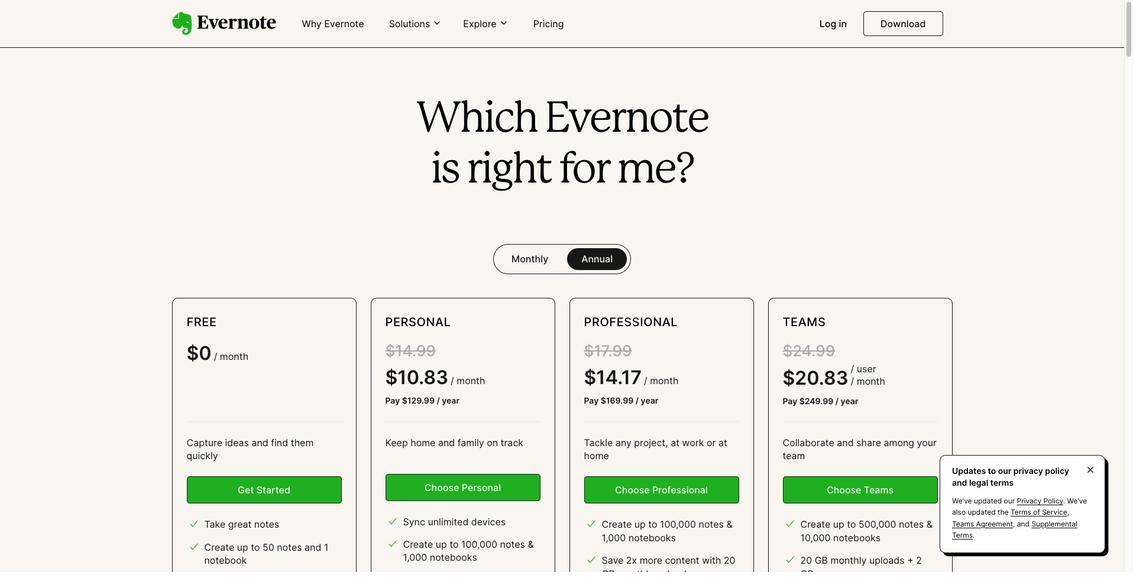 Task type: locate. For each thing, give the bounding box(es) containing it.
professional up 17.99
[[584, 315, 678, 329]]

teams agreement link
[[953, 520, 1014, 529]]

1 horizontal spatial evernote
[[545, 100, 708, 140]]

$ down $ 14.99
[[386, 367, 398, 390]]

14.99
[[395, 342, 436, 360]]

uploads down content
[[657, 568, 692, 573]]

home
[[411, 437, 436, 449], [584, 450, 609, 462]]

1 horizontal spatial &
[[727, 519, 733, 531]]

right
[[467, 151, 552, 191]]

pay left 249.99 at the right bottom of page
[[783, 396, 798, 406]]

supplemental
[[1032, 520, 1078, 529]]

0 horizontal spatial notebooks
[[430, 552, 478, 564]]

10,000
[[801, 532, 831, 544]]

0 horizontal spatial 20
[[724, 555, 736, 567]]

1 horizontal spatial uploads
[[870, 555, 905, 567]]

$ for 17.99
[[584, 342, 594, 360]]

$ down 20.83
[[800, 396, 805, 406]]

1 vertical spatial teams
[[953, 520, 975, 529]]

log in
[[820, 18, 848, 30]]

0 vertical spatial .
[[1064, 497, 1066, 506]]

0 horizontal spatial choose
[[425, 482, 460, 494]]

create up to 100,000 notes & 1,000 notebooks down sync unlimited devices at left bottom
[[403, 539, 534, 564]]

/ right 169.99
[[636, 396, 639, 406]]

20 down 10,000
[[801, 555, 813, 567]]

teams up $ 24.99
[[783, 315, 826, 329]]

solutions
[[389, 18, 430, 29]]

0 horizontal spatial at
[[671, 437, 680, 449]]

our up the at right
[[1005, 497, 1016, 506]]

0 horizontal spatial .
[[973, 531, 975, 540]]

home down tackle
[[584, 450, 609, 462]]

choose
[[425, 482, 460, 494], [615, 485, 650, 497], [827, 485, 862, 497]]

2 horizontal spatial year
[[841, 396, 859, 406]]

month inside $ 14.17 / month
[[650, 375, 679, 387]]

1 vertical spatial evernote
[[545, 100, 708, 140]]

1 vertical spatial ,
[[1014, 520, 1016, 529]]

to
[[989, 466, 997, 476], [649, 519, 658, 531], [848, 519, 857, 531], [450, 539, 459, 551], [251, 542, 260, 554]]

. we've also updated the
[[953, 497, 1088, 517]]

privacy policy link
[[1018, 497, 1064, 506]]

1 vertical spatial personal
[[462, 482, 501, 494]]

0 vertical spatial evernote
[[324, 18, 364, 30]]

1 horizontal spatial gb
[[801, 568, 814, 573]]

choose left the teams
[[827, 485, 862, 497]]

pay for 20.83
[[783, 396, 798, 406]]

$ for 0
[[187, 342, 199, 365]]

1,000 down sync
[[403, 552, 427, 564]]

devices
[[472, 516, 506, 528]]

notebooks
[[629, 532, 676, 544], [834, 532, 881, 544], [430, 552, 478, 564]]

to left the 50
[[251, 542, 260, 554]]

0 horizontal spatial we've
[[953, 497, 973, 506]]

and left share
[[838, 437, 854, 449]]

our inside updates to our privacy policy and legal terms
[[999, 466, 1012, 476]]

on
[[487, 437, 498, 449]]

$ up $ 10.83 / month
[[386, 342, 395, 360]]

&
[[727, 519, 733, 531], [927, 519, 933, 531], [528, 539, 534, 551]]

updated up teams agreement link on the right
[[968, 509, 996, 517]]

20 right with
[[724, 555, 736, 567]]

uploads left + on the bottom right
[[870, 555, 905, 567]]

for
[[559, 151, 610, 191]]

1 horizontal spatial terms
[[1011, 509, 1032, 517]]

1 vertical spatial uploads
[[657, 568, 692, 573]]

to left 500,000
[[848, 519, 857, 531]]

0 vertical spatial monthly
[[831, 555, 867, 567]]

teams inside terms of service , teams agreement , and
[[953, 520, 975, 529]]

$ down free
[[187, 342, 199, 365]]

at
[[671, 437, 680, 449], [719, 437, 728, 449]]

annual
[[582, 253, 613, 265]]

professional down tackle any project, at work or at home
[[653, 485, 708, 497]]

and
[[252, 437, 269, 449], [438, 437, 455, 449], [838, 437, 854, 449], [953, 478, 968, 488], [1018, 520, 1030, 529], [305, 542, 322, 554]]

family
[[458, 437, 485, 449]]

supplemental terms
[[953, 520, 1078, 540]]

100,000 down devices
[[462, 539, 498, 551]]

collaborate and share among your team
[[783, 437, 937, 462]]

0 vertical spatial 1,000
[[602, 532, 626, 544]]

choose up unlimited
[[425, 482, 460, 494]]

1 horizontal spatial year
[[641, 396, 659, 406]]

pay $ 249.99 / year
[[783, 396, 859, 406]]

1 horizontal spatial 100,000
[[660, 519, 697, 531]]

1 vertical spatial home
[[584, 450, 609, 462]]

choose down tackle any project, at work or at home
[[615, 485, 650, 497]]

. down teams agreement link on the right
[[973, 531, 975, 540]]

personal
[[386, 315, 451, 329], [462, 482, 501, 494]]

create up to 100,000 notes & 1,000 notebooks up save 2x more content with 20 gb monthly uploads at the bottom
[[602, 519, 733, 544]]

privacy
[[1014, 466, 1044, 476]]

month
[[220, 351, 249, 363], [457, 375, 486, 387], [650, 375, 679, 387], [857, 376, 886, 388]]

create up save
[[602, 519, 632, 531]]

0 vertical spatial 100,000
[[660, 519, 697, 531]]

create down sync
[[403, 539, 433, 551]]

0 vertical spatial uploads
[[870, 555, 905, 567]]

notebooks up the 'more'
[[629, 532, 676, 544]]

create up 10,000
[[801, 519, 831, 531]]

2 horizontal spatial &
[[927, 519, 933, 531]]

/ right 10.83
[[451, 375, 454, 387]]

we've up also on the bottom
[[953, 497, 973, 506]]

50
[[263, 542, 274, 554]]

month right 14.17
[[650, 375, 679, 387]]

gb down save
[[602, 568, 615, 573]]

of
[[1034, 509, 1041, 517]]

pay for 10.83
[[386, 396, 400, 406]]

0 horizontal spatial monthly
[[618, 568, 654, 573]]

1 vertical spatial our
[[1005, 497, 1016, 506]]

we've updated our privacy policy
[[953, 497, 1064, 506]]

0 horizontal spatial evernote
[[324, 18, 364, 30]]

1 vertical spatial updated
[[968, 509, 996, 517]]

year down $ 14.17 / month
[[641, 396, 659, 406]]

1 horizontal spatial 1,000
[[602, 532, 626, 544]]

0 horizontal spatial pay
[[386, 396, 400, 406]]

personal up devices
[[462, 482, 501, 494]]

notebooks down 500,000
[[834, 532, 881, 544]]

take great notes
[[204, 519, 279, 531]]

year
[[442, 396, 460, 406], [641, 396, 659, 406], [841, 396, 859, 406]]

pay left 129.99
[[386, 396, 400, 406]]

monthly down 2x
[[618, 568, 654, 573]]

1 horizontal spatial .
[[1064, 497, 1066, 506]]

to up terms
[[989, 466, 997, 476]]

up down unlimited
[[436, 539, 447, 551]]

/ right 20.83
[[851, 376, 855, 388]]

evernote logo image
[[172, 12, 276, 35]]

2 we've from the left
[[1068, 497, 1088, 506]]

capture ideas and find them quickly
[[187, 437, 314, 462]]

1 horizontal spatial create up to 100,000 notes & 1,000 notebooks
[[602, 519, 733, 544]]

$ 20.83 / user / month
[[783, 364, 886, 390]]

& inside 'create up to 500,000 notes & 10,000 notebooks'
[[927, 519, 933, 531]]

collaborate
[[783, 437, 835, 449]]

evernote up me?
[[545, 100, 708, 140]]

0 vertical spatial teams
[[783, 315, 826, 329]]

month for 14.17
[[650, 375, 679, 387]]

2 20 from the left
[[801, 555, 813, 567]]

our for privacy
[[999, 466, 1012, 476]]

$ 14.17 / month
[[584, 367, 679, 390]]

notes right 500,000
[[899, 519, 925, 531]]

100,000 up content
[[660, 519, 697, 531]]

personal up 14.99
[[386, 315, 451, 329]]

1,000 up save
[[602, 532, 626, 544]]

1 horizontal spatial home
[[584, 450, 609, 462]]

and left 1
[[305, 542, 322, 554]]

terms down also on the bottom
[[953, 531, 973, 540]]

to down sync unlimited devices at left bottom
[[450, 539, 459, 551]]

month inside $ 10.83 / month
[[457, 375, 486, 387]]

2 horizontal spatial pay
[[783, 396, 798, 406]]

gb up per
[[815, 555, 829, 567]]

0 vertical spatial home
[[411, 437, 436, 449]]

1 vertical spatial .
[[973, 531, 975, 540]]

0 horizontal spatial uploads
[[657, 568, 692, 573]]

at right or
[[719, 437, 728, 449]]

20.83
[[796, 367, 849, 390]]

year down $ 10.83 / month
[[442, 396, 460, 406]]

up up notebook
[[237, 542, 248, 554]]

we've inside . we've also updated the
[[1068, 497, 1088, 506]]

. inside . we've also updated the
[[1064, 497, 1066, 506]]

, up the supplemental
[[1068, 509, 1070, 517]]

our up terms
[[999, 466, 1012, 476]]

0 vertical spatial terms
[[1011, 509, 1032, 517]]

1 horizontal spatial 20
[[801, 555, 813, 567]]

year for 20.83
[[841, 396, 859, 406]]

1 horizontal spatial pay
[[584, 396, 599, 406]]

per
[[817, 568, 832, 573]]

$ for 14.17
[[584, 367, 597, 390]]

$ 24.99
[[783, 342, 836, 360]]

evernote right why
[[324, 18, 364, 30]]

year for 14.17
[[641, 396, 659, 406]]

$ inside $ 20.83 / user / month
[[783, 367, 796, 390]]

0 horizontal spatial personal
[[386, 315, 451, 329]]

terms down privacy
[[1011, 509, 1032, 517]]

1 vertical spatial 100,000
[[462, 539, 498, 551]]

monthly inside 20 gb monthly uploads + 2 gb per user
[[831, 555, 867, 567]]

notes right the 50
[[277, 542, 302, 554]]

gb
[[815, 555, 829, 567], [602, 568, 615, 573], [801, 568, 814, 573]]

. for . we've also updated the
[[1064, 497, 1066, 506]]

monthly up user
[[831, 555, 867, 567]]

to inside create up to 50 notes and 1 notebook
[[251, 542, 260, 554]]

1 vertical spatial monthly
[[618, 568, 654, 573]]

we've
[[953, 497, 973, 506], [1068, 497, 1088, 506]]

0 horizontal spatial gb
[[602, 568, 615, 573]]

0 horizontal spatial &
[[528, 539, 534, 551]]

we've right policy
[[1068, 497, 1088, 506]]

notes
[[254, 519, 279, 531], [699, 519, 724, 531], [899, 519, 925, 531], [500, 539, 525, 551], [277, 542, 302, 554]]

$ for 20.83
[[783, 367, 796, 390]]

0 horizontal spatial 100,000
[[462, 539, 498, 551]]

/ inside $ 10.83 / month
[[451, 375, 454, 387]]

gb for 14.17
[[602, 568, 615, 573]]

is
[[431, 151, 459, 191]]

0 vertical spatial ,
[[1068, 509, 1070, 517]]

and down the updates
[[953, 478, 968, 488]]

create up notebook
[[204, 542, 234, 554]]

monthly
[[831, 555, 867, 567], [618, 568, 654, 573]]

0 vertical spatial personal
[[386, 315, 451, 329]]

1 horizontal spatial notebooks
[[629, 532, 676, 544]]

1 horizontal spatial teams
[[953, 520, 975, 529]]

1 horizontal spatial choose
[[615, 485, 650, 497]]

1 horizontal spatial at
[[719, 437, 728, 449]]

quickly
[[187, 450, 218, 462]]

1 20 from the left
[[724, 555, 736, 567]]

home right 'keep'
[[411, 437, 436, 449]]

and left find
[[252, 437, 269, 449]]

teams down also on the bottom
[[953, 520, 975, 529]]

choose for 14.17
[[615, 485, 650, 497]]

/ right 0
[[214, 351, 217, 363]]

0 horizontal spatial 1,000
[[403, 552, 427, 564]]

$ down $ 24.99
[[783, 367, 796, 390]]

month down user
[[857, 376, 886, 388]]

updated inside . we've also updated the
[[968, 509, 996, 517]]

$ up $ 14.17 / month
[[584, 342, 594, 360]]

notebooks down sync unlimited devices at left bottom
[[430, 552, 478, 564]]

1
[[324, 542, 329, 554]]

more
[[640, 555, 663, 567]]

0 horizontal spatial teams
[[783, 315, 826, 329]]

terms inside terms of service , teams agreement , and
[[1011, 509, 1032, 517]]

privacy
[[1018, 497, 1042, 506]]

month right 0
[[220, 351, 249, 363]]

0 horizontal spatial terms
[[953, 531, 973, 540]]

1 horizontal spatial we've
[[1068, 497, 1088, 506]]

/ right 249.99 at the right bottom of page
[[836, 396, 839, 406]]

gb left per
[[801, 568, 814, 573]]

at left work
[[671, 437, 680, 449]]

2 horizontal spatial choose
[[827, 485, 862, 497]]

1 at from the left
[[671, 437, 680, 449]]

2 horizontal spatial notebooks
[[834, 532, 881, 544]]

month right 10.83
[[457, 375, 486, 387]]

0 horizontal spatial home
[[411, 437, 436, 449]]

gb inside save 2x more content with 20 gb monthly uploads
[[602, 568, 615, 573]]

$ 0 / month
[[187, 342, 249, 365]]

1 horizontal spatial monthly
[[831, 555, 867, 567]]

uploads
[[870, 555, 905, 567], [657, 568, 692, 573]]

updated up the at right
[[975, 497, 1003, 506]]

up inside 'create up to 500,000 notes & 10,000 notebooks'
[[834, 519, 845, 531]]

user
[[857, 364, 877, 375]]

in
[[839, 18, 848, 30]]

0 horizontal spatial ,
[[1014, 520, 1016, 529]]

pay left 169.99
[[584, 396, 599, 406]]

notebooks inside 'create up to 500,000 notes & 10,000 notebooks'
[[834, 532, 881, 544]]

is right for me?
[[431, 151, 694, 191]]

evernote for why evernote
[[324, 18, 364, 30]]

. up service
[[1064, 497, 1066, 506]]

0 horizontal spatial year
[[442, 396, 460, 406]]

, down . we've also updated the
[[1014, 520, 1016, 529]]

up left 500,000
[[834, 519, 845, 531]]

and down . we've also updated the
[[1018, 520, 1030, 529]]

129.99
[[408, 396, 435, 406]]

$ down the $ 17.99
[[584, 367, 597, 390]]

1 horizontal spatial ,
[[1068, 509, 1070, 517]]

/ right 14.17
[[644, 375, 648, 387]]

/ inside $ 0 / month
[[214, 351, 217, 363]]

month inside $ 0 / month
[[220, 351, 249, 363]]

tackle
[[584, 437, 613, 449]]

0 vertical spatial our
[[999, 466, 1012, 476]]

1 vertical spatial terms
[[953, 531, 973, 540]]

legal
[[970, 478, 989, 488]]

$ up $ 20.83 / user / month at the right of the page
[[783, 342, 793, 360]]

create inside create up to 50 notes and 1 notebook
[[204, 542, 234, 554]]

$
[[187, 342, 199, 365], [386, 342, 395, 360], [584, 342, 594, 360], [783, 342, 793, 360], [386, 367, 398, 390], [584, 367, 597, 390], [783, 367, 796, 390], [402, 396, 408, 406], [601, 396, 606, 406], [800, 396, 805, 406]]

/
[[214, 351, 217, 363], [851, 364, 855, 375], [451, 375, 454, 387], [644, 375, 648, 387], [851, 376, 855, 388], [437, 396, 440, 406], [636, 396, 639, 406], [836, 396, 839, 406]]

and left family
[[438, 437, 455, 449]]

year down $ 20.83 / user / month at the right of the page
[[841, 396, 859, 406]]

1 vertical spatial 1,000
[[403, 552, 427, 564]]



Task type: vqa. For each thing, say whether or not it's contained in the screenshot.
organize
no



Task type: describe. For each thing, give the bounding box(es) containing it.
keep
[[386, 437, 408, 449]]

why evernote link
[[295, 13, 371, 36]]

them
[[291, 437, 314, 449]]

get started
[[238, 485, 291, 497]]

sync
[[403, 516, 425, 528]]

tackle any project, at work or at home
[[584, 437, 728, 462]]

month inside $ 20.83 / user / month
[[857, 376, 886, 388]]

. for .
[[973, 531, 975, 540]]

teams
[[864, 485, 894, 497]]

to inside updates to our privacy policy and legal terms
[[989, 466, 997, 476]]

up up 2x
[[635, 519, 646, 531]]

explore
[[464, 18, 497, 29]]

choose personal link
[[386, 474, 541, 502]]

169.99
[[606, 396, 634, 406]]

notes inside 'create up to 500,000 notes & 10,000 notebooks'
[[899, 519, 925, 531]]

monthly button
[[498, 248, 563, 270]]

0 vertical spatial professional
[[584, 315, 678, 329]]

also
[[953, 509, 966, 517]]

notebooks for 14.17
[[629, 532, 676, 544]]

get
[[238, 485, 254, 497]]

why
[[302, 18, 322, 30]]

17.99
[[594, 342, 632, 360]]

2 horizontal spatial gb
[[815, 555, 829, 567]]

terms of service , teams agreement , and
[[953, 509, 1070, 529]]

14.17
[[597, 367, 642, 390]]

2 at from the left
[[719, 437, 728, 449]]

choose professional
[[615, 485, 708, 497]]

0 horizontal spatial create up to 100,000 notes & 1,000 notebooks
[[403, 539, 534, 564]]

free
[[187, 315, 217, 329]]

notes down devices
[[500, 539, 525, 551]]

$ down 10.83
[[402, 396, 408, 406]]

team
[[783, 450, 806, 462]]

any
[[616, 437, 632, 449]]

choose for 10.83
[[425, 482, 460, 494]]

and inside capture ideas and find them quickly
[[252, 437, 269, 449]]

user
[[834, 568, 854, 573]]

249.99
[[805, 396, 834, 406]]

updates
[[953, 466, 987, 476]]

take
[[204, 519, 226, 531]]

2
[[917, 555, 923, 567]]

20 inside save 2x more content with 20 gb monthly uploads
[[724, 555, 736, 567]]

notes inside create up to 50 notes and 1 notebook
[[277, 542, 302, 554]]

among
[[884, 437, 915, 449]]

choose for 20.83
[[827, 485, 862, 497]]

& for 14.17
[[727, 519, 733, 531]]

policy
[[1046, 466, 1070, 476]]

terms inside supplemental terms
[[953, 531, 973, 540]]

pay $ 169.99 / year
[[584, 396, 659, 406]]

capture
[[187, 437, 223, 449]]

and inside collaborate and share among your team
[[838, 437, 854, 449]]

ideas
[[225, 437, 249, 449]]

unlimited
[[428, 516, 469, 528]]

your
[[918, 437, 937, 449]]

the
[[998, 509, 1009, 517]]

why evernote
[[302, 18, 364, 30]]

0 vertical spatial updated
[[975, 497, 1003, 506]]

20 inside 20 gb monthly uploads + 2 gb per user
[[801, 555, 813, 567]]

content
[[666, 555, 700, 567]]

month for 10.83
[[457, 375, 486, 387]]

terms of service link
[[1011, 509, 1068, 517]]

find
[[271, 437, 288, 449]]

notes up the 50
[[254, 519, 279, 531]]

and inside updates to our privacy policy and legal terms
[[953, 478, 968, 488]]

get started link
[[187, 477, 342, 504]]

$ for 10.83
[[386, 367, 398, 390]]

$ 17.99
[[584, 342, 632, 360]]

great
[[228, 519, 252, 531]]

notes up with
[[699, 519, 724, 531]]

save 2x more content with 20 gb monthly uploads
[[602, 555, 736, 573]]

/ right 129.99
[[437, 396, 440, 406]]

track
[[501, 437, 524, 449]]

pricing link
[[527, 13, 571, 36]]

evernote for which evernote
[[545, 100, 708, 140]]

project,
[[635, 437, 669, 449]]

log
[[820, 18, 837, 30]]

month for 0
[[220, 351, 249, 363]]

uploads inside 20 gb monthly uploads + 2 gb per user
[[870, 555, 905, 567]]

choose professional link
[[584, 477, 739, 504]]

which
[[417, 100, 537, 140]]

started
[[257, 485, 291, 497]]

sync unlimited devices
[[403, 516, 506, 528]]

to inside 'create up to 500,000 notes & 10,000 notebooks'
[[848, 519, 857, 531]]

1 vertical spatial professional
[[653, 485, 708, 497]]

agreement
[[977, 520, 1014, 529]]

pay for 14.17
[[584, 396, 599, 406]]

log in link
[[813, 13, 855, 36]]

explore button
[[460, 17, 512, 30]]

1 we've from the left
[[953, 497, 973, 506]]

$ 10.83 / month
[[386, 367, 486, 390]]

notebook
[[204, 555, 247, 567]]

notebooks for 20.83
[[834, 532, 881, 544]]

download
[[881, 18, 926, 30]]

keep home and family on track
[[386, 437, 524, 449]]

24.99
[[793, 342, 836, 360]]

to down 'choose professional'
[[649, 519, 658, 531]]

/ inside $ 14.17 / month
[[644, 375, 648, 387]]

monthly inside save 2x more content with 20 gb monthly uploads
[[618, 568, 654, 573]]

create up to 500,000 notes & 10,000 notebooks
[[801, 519, 933, 544]]

and inside terms of service , teams agreement , and
[[1018, 520, 1030, 529]]

choose teams link
[[783, 477, 938, 504]]

/ left user
[[851, 364, 855, 375]]

gb for 20.83
[[801, 568, 814, 573]]

20 gb monthly uploads + 2 gb per user
[[801, 555, 923, 573]]

annual button
[[568, 248, 627, 270]]

monthly
[[512, 253, 549, 265]]

create up to 50 notes and 1 notebook
[[204, 542, 329, 567]]

$ for 24.99
[[783, 342, 793, 360]]

download link
[[864, 11, 944, 36]]

0
[[199, 342, 212, 365]]

and inside create up to 50 notes and 1 notebook
[[305, 542, 322, 554]]

500,000
[[859, 519, 897, 531]]

$ for 14.99
[[386, 342, 395, 360]]

choose personal
[[425, 482, 501, 494]]

2x
[[627, 555, 637, 567]]

up inside create up to 50 notes and 1 notebook
[[237, 542, 248, 554]]

our for privacy
[[1005, 497, 1016, 506]]

& for 20.83
[[927, 519, 933, 531]]

share
[[857, 437, 882, 449]]

year for 10.83
[[442, 396, 460, 406]]

1 horizontal spatial personal
[[462, 482, 501, 494]]

home inside tackle any project, at work or at home
[[584, 450, 609, 462]]

or
[[707, 437, 716, 449]]

choose teams
[[827, 485, 894, 497]]

uploads inside save 2x more content with 20 gb monthly uploads
[[657, 568, 692, 573]]

create inside 'create up to 500,000 notes & 10,000 notebooks'
[[801, 519, 831, 531]]

which evernote
[[417, 100, 708, 140]]

$ down 14.17
[[601, 396, 606, 406]]

$ 14.99
[[386, 342, 436, 360]]



